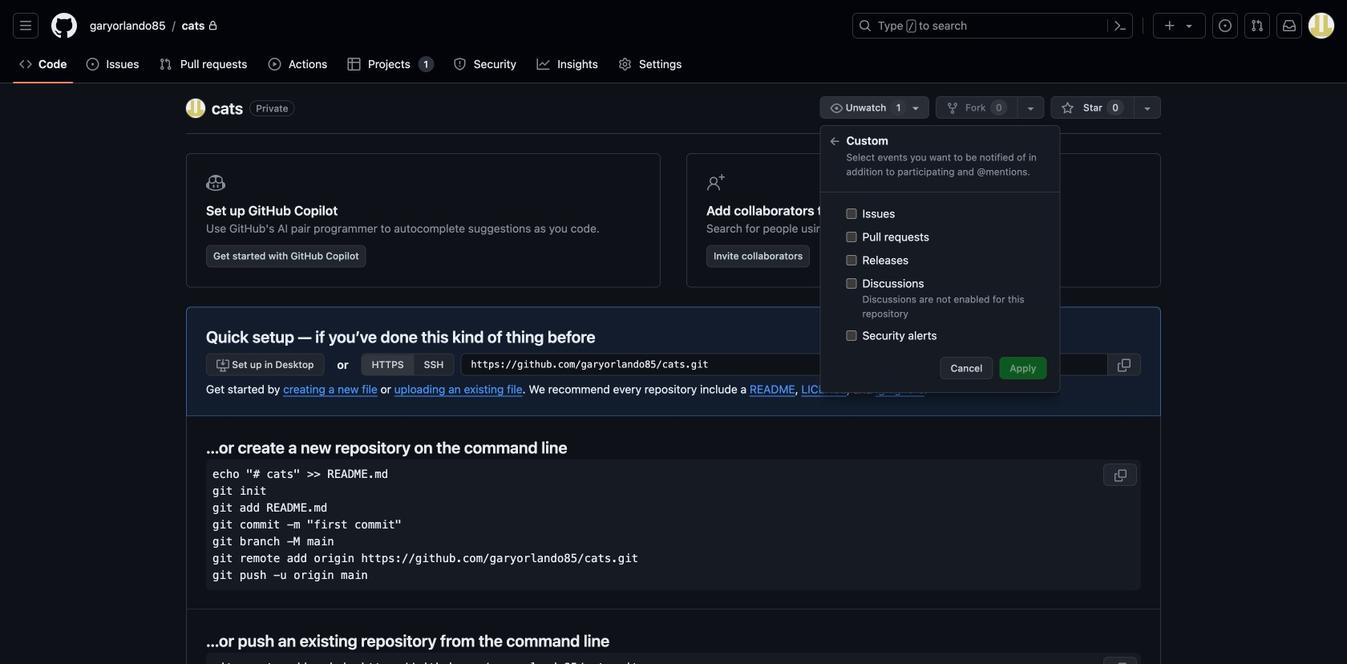 Task type: describe. For each thing, give the bounding box(es) containing it.
graph image
[[537, 58, 550, 71]]

shield image
[[454, 58, 466, 71]]

git pull request image for issue opened "icon" to the right
[[1252, 19, 1265, 32]]

homepage image
[[51, 13, 77, 39]]

0 users starred this repository element
[[1107, 99, 1125, 116]]

code image
[[19, 58, 32, 71]]

table image
[[348, 58, 361, 71]]

play image
[[269, 58, 281, 71]]

git pull request image for issue opened "icon" to the bottom
[[159, 58, 172, 71]]

plus image
[[1164, 19, 1177, 32]]

1 vertical spatial copy to clipboard image
[[1114, 663, 1127, 664]]

lock image
[[208, 21, 218, 30]]

see your forks of this repository image
[[1025, 102, 1038, 115]]

gear image
[[619, 58, 632, 71]]

1 vertical spatial issue opened image
[[86, 58, 99, 71]]

desktop download image
[[217, 359, 229, 372]]

return to menu image
[[829, 135, 842, 148]]



Task type: vqa. For each thing, say whether or not it's contained in the screenshot.
"repo forked" icon
yes



Task type: locate. For each thing, give the bounding box(es) containing it.
0 vertical spatial git pull request image
[[1252, 19, 1265, 32]]

add this repository to a list image
[[1142, 102, 1155, 115]]

command palette image
[[1114, 19, 1127, 32]]

1 horizontal spatial git pull request image
[[1252, 19, 1265, 32]]

owner avatar image
[[186, 99, 205, 118]]

0 horizontal spatial git pull request image
[[159, 58, 172, 71]]

0 horizontal spatial issue opened image
[[86, 58, 99, 71]]

1 horizontal spatial issue opened image
[[1220, 19, 1232, 32]]

person add image
[[707, 173, 726, 193]]

0 vertical spatial issue opened image
[[1220, 19, 1232, 32]]

star image
[[1062, 102, 1075, 115]]

issue opened image
[[1220, 19, 1232, 32], [86, 58, 99, 71]]

git pull request image
[[1252, 19, 1265, 32], [159, 58, 172, 71]]

copilot image
[[206, 173, 225, 193]]

custom dialog dialog
[[820, 119, 1061, 406]]

Clone URL text field
[[461, 353, 1109, 376]]

copy to clipboard image
[[1114, 469, 1127, 482]]

0 vertical spatial copy to clipboard image
[[1118, 359, 1131, 372]]

triangle down image
[[1183, 19, 1196, 32]]

copy to clipboard image
[[1118, 359, 1131, 372], [1114, 663, 1127, 664]]

list
[[83, 13, 843, 39]]

issue opened image right "triangle down" image
[[1220, 19, 1232, 32]]

eye image
[[831, 102, 844, 115]]

1 vertical spatial git pull request image
[[159, 58, 172, 71]]

issue opened image right code image
[[86, 58, 99, 71]]

None checkbox
[[847, 232, 857, 242], [847, 255, 857, 266], [847, 331, 857, 341], [847, 232, 857, 242], [847, 255, 857, 266], [847, 331, 857, 341]]

None checkbox
[[847, 209, 857, 219], [847, 278, 857, 289], [847, 209, 857, 219], [847, 278, 857, 289]]

notifications image
[[1284, 19, 1297, 32]]

repo forked image
[[947, 102, 960, 115]]



